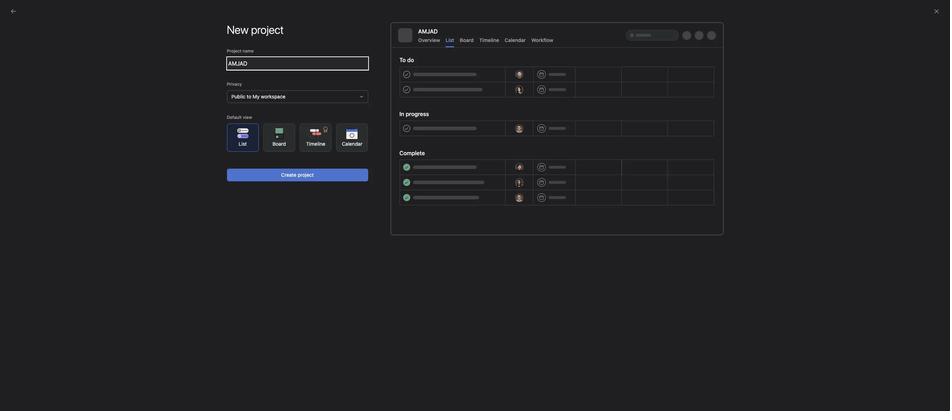 Task type: describe. For each thing, give the bounding box(es) containing it.
view
[[243, 115, 252, 120]]

0 vertical spatial timeline
[[479, 37, 499, 43]]

default
[[227, 115, 242, 120]]

to
[[247, 94, 251, 100]]

create project
[[555, 130, 588, 136]]

overview
[[418, 37, 440, 43]]

create task
[[323, 136, 347, 141]]

completed button
[[406, 120, 432, 130]]

0 horizontal spatial timeline
[[306, 141, 325, 147]]

completed
[[406, 120, 432, 126]]

seven warlords of the sea link
[[625, 148, 721, 170]]

create for create task
[[323, 136, 337, 141]]

1 horizontal spatial list
[[446, 37, 454, 43]]

cross-functional project plan link
[[625, 122, 721, 145]]

customize
[[701, 78, 725, 84]]

talkback
[[555, 155, 575, 161]]

overdue
[[369, 120, 389, 126]]

hide sidebar image
[[9, 6, 15, 11]]

of
[[688, 155, 693, 161]]

list image for cross-functional project plan
[[632, 129, 641, 137]]

collaborators
[[566, 77, 592, 82]]

warlords
[[666, 155, 687, 161]]

cross-
[[651, 129, 666, 135]]

completed
[[513, 77, 535, 82]]

amjad
[[418, 28, 438, 35]]

workspace
[[261, 94, 286, 100]]

public to my workspace
[[231, 94, 286, 100]]

talkback link
[[529, 148, 625, 170]]

go back image
[[11, 8, 16, 14]]

sea
[[703, 155, 712, 161]]

Project name text field
[[227, 57, 368, 70]]

tasks
[[502, 77, 512, 82]]

(5)
[[391, 120, 398, 126]]

customize button
[[689, 75, 729, 88]]

thursday,
[[488, 43, 514, 49]]

tasks completed
[[502, 77, 535, 82]]

upcoming
[[337, 120, 361, 126]]

0 for tasks completed
[[496, 75, 500, 83]]



Task type: vqa. For each thing, say whether or not it's contained in the screenshot.
SAVED
no



Task type: locate. For each thing, give the bounding box(es) containing it.
task
[[338, 136, 347, 141]]

1 vertical spatial list image
[[632, 154, 641, 163]]

list image
[[632, 129, 641, 137], [632, 154, 641, 163]]

create project
[[281, 172, 314, 178]]

1 vertical spatial timeline
[[306, 141, 325, 147]]

0 left collaborators
[[560, 75, 564, 83]]

this is a preview of your project image
[[391, 23, 723, 235]]

public to my workspace button
[[227, 90, 368, 103]]

create inside button
[[281, 172, 296, 178]]

0 horizontal spatial 0
[[496, 75, 500, 83]]

seven
[[651, 155, 665, 161]]

november
[[515, 43, 542, 49]]

calendar down upcoming button
[[342, 141, 362, 147]]

project
[[227, 48, 241, 54]]

close image
[[934, 8, 940, 14]]

1 0 from the left
[[496, 75, 500, 83]]

1 horizontal spatial board
[[460, 37, 474, 43]]

1 vertical spatial create
[[281, 172, 296, 178]]

functional
[[666, 129, 690, 135]]

1 horizontal spatial calendar
[[505, 37, 526, 43]]

create task button
[[314, 133, 349, 143]]

list image for seven warlords of the sea
[[632, 154, 641, 163]]

1 horizontal spatial timeline
[[479, 37, 499, 43]]

1 list image from the top
[[632, 129, 641, 137]]

0 vertical spatial calendar
[[505, 37, 526, 43]]

list image left cross-
[[632, 129, 641, 137]]

the
[[694, 155, 702, 161]]

0 for collaborators
[[560, 75, 564, 83]]

0 horizontal spatial list
[[239, 141, 247, 147]]

0 vertical spatial list image
[[632, 129, 641, 137]]

calendar left workflow
[[505, 37, 526, 43]]

privacy
[[227, 82, 242, 87]]

0 horizontal spatial board
[[273, 141, 286, 147]]

1 vertical spatial calendar
[[342, 141, 362, 147]]

create project link
[[529, 122, 625, 145]]

list image
[[536, 154, 545, 163]]

0 vertical spatial project
[[691, 129, 707, 135]]

0 vertical spatial board
[[460, 37, 474, 43]]

cross-functional project plan
[[651, 129, 719, 135]]

list image inside 'seven warlords of the sea' "link"
[[632, 154, 641, 163]]

board
[[460, 37, 474, 43], [273, 141, 286, 147]]

0 horizontal spatial calendar
[[342, 141, 362, 147]]

1 horizontal spatial project
[[691, 129, 707, 135]]

seven warlords of the sea
[[651, 155, 712, 161]]

1 horizontal spatial 0
[[560, 75, 564, 83]]

project inside button
[[298, 172, 314, 178]]

1 vertical spatial project
[[298, 172, 314, 178]]

project
[[691, 129, 707, 135], [298, 172, 314, 178]]

workflow
[[531, 37, 553, 43]]

0
[[496, 75, 500, 83], [560, 75, 564, 83]]

0 vertical spatial list
[[446, 37, 454, 43]]

1 horizontal spatial create
[[323, 136, 337, 141]]

project name
[[227, 48, 254, 54]]

list image left seven
[[632, 154, 641, 163]]

2 0 from the left
[[560, 75, 564, 83]]

public
[[231, 94, 245, 100]]

add profile photo image
[[314, 105, 331, 122]]

1 vertical spatial board
[[273, 141, 286, 147]]

to do
[[400, 57, 414, 63]]

list
[[446, 37, 454, 43], [239, 141, 247, 147]]

2 list image from the top
[[632, 154, 641, 163]]

create project button
[[227, 169, 368, 182]]

0 left tasks at right top
[[496, 75, 500, 83]]

overdue (5)
[[369, 120, 398, 126]]

create for create project
[[281, 172, 296, 178]]

0 vertical spatial create
[[323, 136, 337, 141]]

list down default view
[[239, 141, 247, 147]]

in progress
[[400, 111, 429, 117]]

0 horizontal spatial project
[[298, 172, 314, 178]]

2
[[544, 43, 547, 49]]

calendar
[[505, 37, 526, 43], [342, 141, 362, 147]]

overdue (5) button
[[369, 120, 398, 130]]

plan
[[709, 129, 719, 135]]

0 horizontal spatial create
[[281, 172, 296, 178]]

list right overview
[[446, 37, 454, 43]]

new project
[[227, 23, 284, 36]]

upcoming button
[[337, 120, 361, 130]]

default view
[[227, 115, 252, 120]]

create
[[323, 136, 337, 141], [281, 172, 296, 178]]

complete
[[400, 150, 425, 156]]

my
[[253, 94, 260, 100]]

list image inside cross-functional project plan link
[[632, 129, 641, 137]]

create inside button
[[323, 136, 337, 141]]

thursday, november 2
[[488, 43, 547, 49]]

timeline
[[479, 37, 499, 43], [306, 141, 325, 147]]

1 vertical spatial list
[[239, 141, 247, 147]]

name
[[243, 48, 254, 54]]



